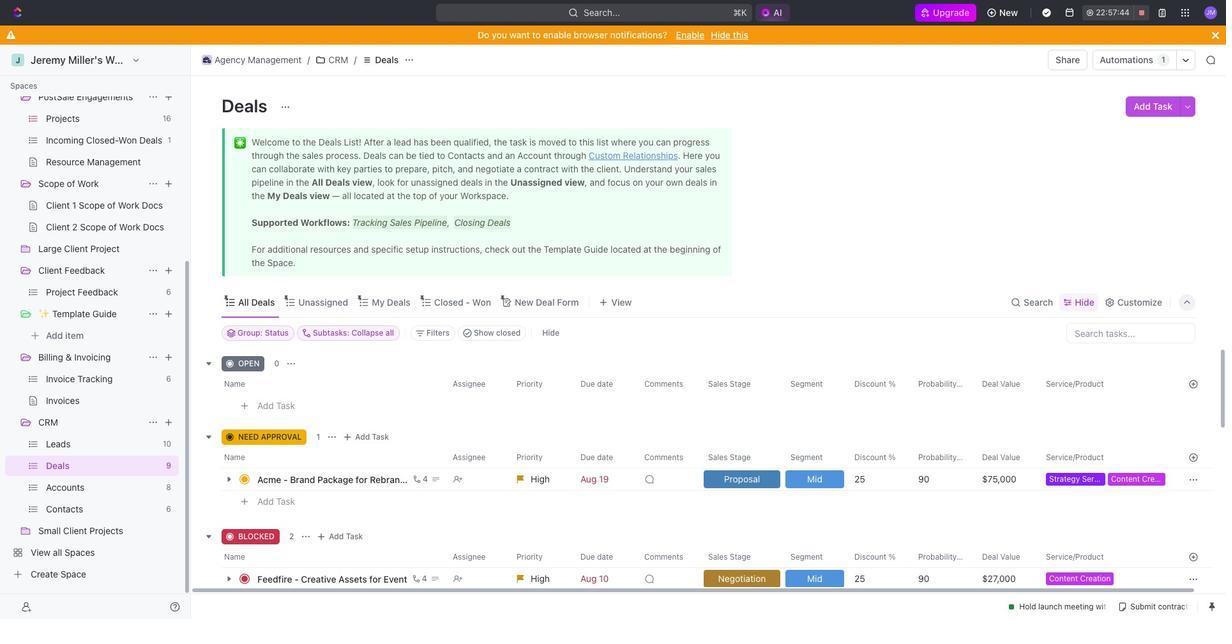 Task type: describe. For each thing, give the bounding box(es) containing it.
segment for proposal
[[791, 453, 823, 463]]

Search tasks... text field
[[1068, 324, 1195, 343]]

services
[[1083, 475, 1114, 484]]

discount % button for $75,000
[[847, 448, 911, 468]]

1 comments button from the top
[[637, 374, 701, 395]]

all inside sidebar navigation
[[53, 548, 62, 558]]

mid button for proposal
[[783, 468, 847, 491]]

task down the acme at the left of the page
[[276, 496, 295, 507]]

0 vertical spatial work
[[78, 178, 99, 189]]

view for view all spaces
[[31, 548, 51, 558]]

2 name from the top
[[224, 453, 245, 463]]

2 date from the top
[[597, 453, 613, 463]]

upgrade link
[[916, 4, 977, 22]]

feedback for client feedback
[[65, 265, 105, 276]]

small
[[38, 526, 61, 537]]

sales stage for proposal
[[709, 453, 751, 463]]

assets
[[339, 574, 367, 585]]

template
[[52, 309, 90, 319]]

comments for proposal
[[645, 453, 684, 463]]

0 horizontal spatial spaces
[[10, 81, 37, 91]]

add task button up feedfire - creative assets for event
[[314, 530, 368, 545]]

project feedback
[[46, 287, 118, 298]]

jeremy miller's workspace, , element
[[11, 54, 24, 66]]

4 for acme - brand package for rebranding
[[423, 475, 428, 484]]

service/product for 2
[[1046, 553, 1104, 562]]

search button
[[1008, 294, 1057, 311]]

do you want to enable browser notifications? enable hide this
[[478, 29, 749, 40]]

want
[[510, 29, 530, 40]]

add item button
[[5, 326, 179, 346]]

discount % button for $27,000
[[847, 548, 911, 568]]

my deals
[[372, 297, 411, 308]]

postsale
[[38, 91, 74, 102]]

task up rebranding
[[372, 433, 389, 442]]

status
[[265, 328, 289, 338]]

probability % for 2
[[919, 553, 966, 562]]

priority button for event
[[509, 548, 573, 568]]

strategy
[[1050, 475, 1080, 484]]

subtasks:
[[313, 328, 350, 338]]

8
[[166, 483, 171, 493]]

engagements
[[77, 91, 133, 102]]

1 sales stage button from the top
[[701, 374, 783, 395]]

9
[[166, 461, 171, 471]]

date for 2
[[597, 553, 613, 562]]

scope of work link
[[38, 174, 143, 194]]

customize button
[[1101, 294, 1167, 311]]

0 vertical spatial project
[[90, 243, 120, 254]]

upgrade
[[934, 7, 970, 18]]

agency management link inside tree
[[31, 65, 176, 86]]

proposal
[[724, 474, 760, 485]]

incoming closed-won deals 1
[[46, 135, 171, 146]]

jm
[[1207, 8, 1216, 16]]

add down the acme at the left of the page
[[257, 496, 274, 507]]

hide inside button
[[543, 328, 560, 338]]

discount for negotiation
[[855, 553, 887, 562]]

high button for feedfire - creative assets for event
[[509, 568, 573, 591]]

0 vertical spatial creation
[[1143, 475, 1173, 484]]

sidebar navigation
[[0, 0, 194, 620]]

for for event
[[370, 574, 381, 585]]

my deals link
[[369, 294, 411, 311]]

small client projects link
[[38, 521, 176, 542]]

customize
[[1118, 297, 1163, 308]]

accounts link
[[46, 478, 161, 498]]

negotiation button
[[701, 568, 783, 591]]

subtasks: collapse all
[[313, 328, 394, 338]]

create
[[31, 569, 58, 580]]

2 probability % button from the top
[[911, 448, 975, 468]]

high for event
[[531, 574, 550, 585]]

ai
[[774, 7, 782, 18]]

assignee for rebranding
[[453, 453, 486, 463]]

1 horizontal spatial content
[[1112, 475, 1140, 484]]

client 1 scope of work docs link
[[46, 195, 176, 216]]

1 horizontal spatial deals link
[[359, 52, 402, 68]]

proposal button
[[701, 468, 783, 491]]

stage for proposal
[[730, 453, 751, 463]]

90 for $75,000
[[919, 474, 930, 485]]

add up the need approval
[[257, 400, 274, 411]]

content creation
[[1050, 574, 1111, 584]]

resource management
[[46, 157, 141, 167]]

sales stage for negotiation
[[709, 553, 751, 562]]

1 right approval
[[317, 433, 320, 442]]

stage for negotiation
[[730, 553, 751, 562]]

postsale engagements link
[[38, 87, 143, 107]]

large client project
[[38, 243, 120, 254]]

1 down "scope of work"
[[72, 200, 76, 211]]

comments button for proposal
[[637, 448, 701, 468]]

invoicing
[[74, 352, 111, 363]]

1 horizontal spatial agency
[[215, 54, 245, 65]]

1 segment button from the top
[[783, 374, 847, 395]]

1 sales from the top
[[709, 379, 728, 389]]

1 horizontal spatial agency management link
[[199, 52, 305, 68]]

spaces inside tree
[[65, 548, 95, 558]]

group: status
[[238, 328, 289, 338]]

open
[[238, 359, 260, 369]]

4 button for feedfire - creative assets for event
[[410, 573, 429, 586]]

closed-
[[86, 135, 119, 146]]

all deals link
[[236, 294, 275, 311]]

due date for 2
[[581, 553, 613, 562]]

collapse
[[352, 328, 384, 338]]

group:
[[238, 328, 263, 338]]

comments for negotiation
[[645, 553, 684, 562]]

segment button for proposal
[[783, 448, 847, 468]]

deal value for $27,000
[[983, 553, 1021, 562]]

add down automations
[[1134, 101, 1151, 112]]

&
[[66, 352, 72, 363]]

project feedback link
[[46, 282, 161, 303]]

25 for proposal
[[855, 474, 866, 485]]

90 button for $27,000
[[911, 568, 975, 591]]

work for 2
[[119, 222, 141, 233]]

1 horizontal spatial hide
[[711, 29, 731, 40]]

deal value for $75,000
[[983, 453, 1021, 463]]

for for rebranding
[[356, 474, 368, 485]]

create space link
[[5, 565, 176, 585]]

deal value button for $75,000
[[975, 448, 1039, 468]]

invoice tracking
[[46, 374, 113, 385]]

90 for $27,000
[[919, 574, 930, 585]]

creative
[[301, 574, 336, 585]]

client for feedback
[[38, 265, 62, 276]]

scope for 1
[[79, 200, 105, 211]]

jeremy miller's workspace
[[31, 54, 158, 66]]

share
[[1056, 54, 1081, 65]]

billing
[[38, 352, 63, 363]]

3 name from the top
[[224, 553, 245, 562]]

you
[[492, 29, 507, 40]]

1 vertical spatial crm link
[[38, 413, 143, 433]]

segment button for negotiation
[[783, 548, 847, 568]]

add task down automations
[[1134, 101, 1173, 112]]

billing & invoicing
[[38, 352, 111, 363]]

new deal form
[[515, 297, 579, 308]]

2 service/product button from the top
[[1039, 448, 1174, 468]]

search...
[[584, 7, 621, 18]]

notifications?
[[611, 29, 668, 40]]

item
[[65, 330, 84, 341]]

1 discount % from the top
[[855, 379, 896, 389]]

deal value button for $27,000
[[975, 548, 1039, 568]]

work for 1
[[118, 200, 139, 211]]

mid for proposal
[[808, 474, 823, 485]]

my
[[372, 297, 385, 308]]

value for $27,000
[[1001, 553, 1021, 562]]

discount % for $75,000
[[855, 453, 896, 463]]

1 vertical spatial 2
[[289, 532, 294, 542]]

1 name from the top
[[224, 379, 245, 389]]

sales for proposal
[[709, 453, 728, 463]]

approval
[[261, 433, 302, 442]]

2 due date from the top
[[581, 453, 613, 463]]

deal for 1
[[983, 453, 999, 463]]

1 sales stage from the top
[[709, 379, 751, 389]]

this
[[733, 29, 749, 40]]

0
[[274, 359, 279, 369]]

90 button for $75,000
[[911, 468, 975, 491]]

1 vertical spatial projects
[[90, 526, 123, 537]]

projects link
[[46, 109, 158, 129]]

3 name button from the top
[[222, 548, 445, 568]]

of for 2
[[109, 222, 117, 233]]

billing & invoicing link
[[38, 348, 143, 368]]

need
[[238, 433, 259, 442]]

closed - won
[[434, 297, 491, 308]]

1 vertical spatial management
[[64, 70, 118, 80]]

deal for 0
[[983, 379, 999, 389]]

add task button down the acme at the left of the page
[[252, 494, 300, 510]]

6 for feedback
[[166, 287, 171, 297]]

invoices
[[46, 395, 80, 406]]

enable
[[543, 29, 572, 40]]

resource
[[46, 157, 85, 167]]

0 vertical spatial scope
[[38, 178, 64, 189]]

segment for negotiation
[[791, 553, 823, 562]]

1 discount from the top
[[855, 379, 887, 389]]

$75,000
[[983, 474, 1017, 485]]

service/product for 0
[[1046, 379, 1104, 389]]

comments button for negotiation
[[637, 548, 701, 568]]

content inside dropdown button
[[1050, 574, 1079, 584]]

probability for 0
[[919, 379, 957, 389]]

package
[[318, 474, 353, 485]]

filters button
[[411, 326, 456, 341]]

view button
[[595, 294, 637, 311]]

feedfire
[[257, 574, 292, 585]]

assignee button for event
[[445, 548, 509, 568]]

add task up assets
[[329, 532, 363, 542]]

add inside button
[[46, 330, 63, 341]]

large
[[38, 243, 62, 254]]

probability for 2
[[919, 553, 957, 562]]

0 vertical spatial crm
[[329, 54, 348, 65]]

1 deal value from the top
[[983, 379, 1021, 389]]

6 for tracking
[[166, 374, 171, 384]]

search
[[1024, 297, 1054, 308]]

2 probability % from the top
[[919, 453, 966, 463]]

add task button down automations
[[1127, 96, 1181, 117]]

1 vertical spatial deals link
[[46, 456, 161, 477]]

1 name button from the top
[[222, 374, 445, 395]]

space
[[61, 569, 86, 580]]

acme - brand package for rebranding
[[257, 474, 419, 485]]

add task button up approval
[[252, 399, 300, 414]]

4 button for acme - brand package for rebranding
[[411, 473, 430, 486]]

new for new
[[1000, 7, 1018, 18]]



Task type: locate. For each thing, give the bounding box(es) containing it.
1 vertical spatial 6
[[166, 374, 171, 384]]

feedback up project feedback
[[65, 265, 105, 276]]

1 priority button from the top
[[509, 374, 573, 395]]

new
[[1000, 7, 1018, 18], [515, 297, 534, 308]]

2 priority from the top
[[517, 453, 543, 463]]

priority for acme - brand package for rebranding
[[517, 453, 543, 463]]

2 vertical spatial probability
[[919, 553, 957, 562]]

2 vertical spatial service/product button
[[1039, 548, 1174, 568]]

0 vertical spatial of
[[67, 178, 75, 189]]

high for rebranding
[[531, 474, 550, 485]]

2 priority button from the top
[[509, 448, 573, 468]]

1 service/product button from the top
[[1039, 374, 1174, 395]]

0 vertical spatial discount
[[855, 379, 887, 389]]

hide
[[711, 29, 731, 40], [1075, 297, 1095, 308], [543, 328, 560, 338]]

hide button
[[1060, 294, 1099, 311]]

client 2 scope of work docs link
[[46, 217, 176, 238]]

0 vertical spatial mid button
[[783, 468, 847, 491]]

1 high button from the top
[[509, 468, 573, 491]]

0 vertical spatial spaces
[[10, 81, 37, 91]]

automations
[[1100, 54, 1154, 65]]

all up the 'create space'
[[53, 548, 62, 558]]

2 probability from the top
[[919, 453, 957, 463]]

client for 1
[[46, 200, 70, 211]]

- right feedfire
[[295, 574, 299, 585]]

form
[[557, 297, 579, 308]]

4 button
[[411, 473, 430, 486], [410, 573, 429, 586]]

0 vertical spatial 25
[[855, 474, 866, 485]]

1 horizontal spatial business time image
[[203, 57, 211, 63]]

client down "large" at left top
[[38, 265, 62, 276]]

0 horizontal spatial projects
[[46, 113, 80, 124]]

client up "large" at left top
[[46, 222, 70, 233]]

project up template at left
[[46, 287, 75, 298]]

2 vertical spatial work
[[119, 222, 141, 233]]

service/product button up strategy services content creation
[[1039, 448, 1174, 468]]

2 25 button from the top
[[847, 568, 911, 591]]

client inside 'link'
[[38, 265, 62, 276]]

1 mid from the top
[[808, 474, 823, 485]]

✨ template guide
[[38, 309, 117, 319]]

0 vertical spatial agency management
[[215, 54, 302, 65]]

add item
[[46, 330, 84, 341]]

2 vertical spatial priority button
[[509, 548, 573, 568]]

date for 0
[[597, 379, 613, 389]]

scope down scope of work link
[[79, 200, 105, 211]]

won up resource management link
[[119, 135, 137, 146]]

3 comments from the top
[[645, 553, 684, 562]]

0 vertical spatial 4
[[423, 475, 428, 484]]

10
[[163, 440, 171, 449]]

1 horizontal spatial 2
[[289, 532, 294, 542]]

1 vertical spatial docs
[[143, 222, 164, 233]]

0 vertical spatial new
[[1000, 7, 1018, 18]]

1 inside 'incoming closed-won deals 1'
[[168, 135, 171, 145]]

4 right "event"
[[422, 574, 427, 584]]

2 vertical spatial probability %
[[919, 553, 966, 562]]

assignee for event
[[453, 553, 486, 562]]

- for closed
[[466, 297, 470, 308]]

3 discount from the top
[[855, 553, 887, 562]]

0 vertical spatial hide
[[711, 29, 731, 40]]

name down open
[[224, 379, 245, 389]]

0 horizontal spatial agency management link
[[31, 65, 176, 86]]

1 vertical spatial 90
[[919, 574, 930, 585]]

of down "client 1 scope of work docs" link at the left top of page
[[109, 222, 117, 233]]

2 90 from the top
[[919, 574, 930, 585]]

new button
[[982, 3, 1026, 23]]

2 vertical spatial priority
[[517, 553, 543, 562]]

3 sales stage button from the top
[[701, 548, 783, 568]]

view inside button
[[612, 297, 632, 308]]

sales stage button
[[701, 374, 783, 395], [701, 448, 783, 468], [701, 548, 783, 568]]

$27,000
[[983, 574, 1016, 585]]

deal value
[[983, 379, 1021, 389], [983, 453, 1021, 463], [983, 553, 1021, 562]]

90 button left $27,000
[[911, 568, 975, 591]]

segment button
[[783, 374, 847, 395], [783, 448, 847, 468], [783, 548, 847, 568]]

comments
[[645, 379, 684, 389], [645, 453, 684, 463], [645, 553, 684, 562]]

deals link
[[359, 52, 402, 68], [46, 456, 161, 477]]

3 due date from the top
[[581, 553, 613, 562]]

closed - won link
[[432, 294, 491, 311]]

service/product button down search tasks... text box
[[1039, 374, 1174, 395]]

show closed
[[474, 328, 521, 338]]

0 vertical spatial assignee button
[[445, 374, 509, 395]]

new for new deal form
[[515, 297, 534, 308]]

due date button
[[573, 374, 637, 395], [573, 448, 637, 468], [573, 548, 637, 568]]

1 vertical spatial agency management
[[31, 70, 118, 80]]

service/product button for 2
[[1039, 548, 1174, 568]]

name down blocked
[[224, 553, 245, 562]]

3 assignee button from the top
[[445, 548, 509, 568]]

0 vertical spatial stage
[[730, 379, 751, 389]]

to
[[532, 29, 541, 40]]

creation inside dropdown button
[[1081, 574, 1111, 584]]

high button for acme - brand package for rebranding
[[509, 468, 573, 491]]

client up client feedback
[[64, 243, 88, 254]]

⌘k
[[734, 7, 748, 18]]

invoice
[[46, 374, 75, 385]]

sales stage
[[709, 379, 751, 389], [709, 453, 751, 463], [709, 553, 751, 562]]

3 priority button from the top
[[509, 548, 573, 568]]

1 assignee from the top
[[453, 379, 486, 389]]

crm inside sidebar navigation
[[38, 417, 58, 428]]

browser
[[574, 29, 608, 40]]

sales stage button for negotiation
[[701, 548, 783, 568]]

1 vertical spatial agency
[[31, 70, 62, 80]]

tree inside sidebar navigation
[[5, 0, 179, 585]]

won up show
[[473, 297, 491, 308]]

due for 0
[[581, 379, 595, 389]]

service/product
[[1046, 379, 1104, 389], [1046, 453, 1104, 463], [1046, 553, 1104, 562]]

all right collapse
[[386, 328, 394, 338]]

1 vertical spatial of
[[107, 200, 116, 211]]

0 vertical spatial won
[[119, 135, 137, 146]]

2 vertical spatial discount
[[855, 553, 887, 562]]

contacts
[[46, 504, 83, 515]]

2 comments button from the top
[[637, 448, 701, 468]]

accounts
[[46, 482, 85, 493]]

1 probability from the top
[[919, 379, 957, 389]]

deal for 2
[[983, 553, 999, 562]]

hide left this
[[711, 29, 731, 40]]

client 1 scope of work docs
[[46, 200, 163, 211]]

all
[[238, 297, 249, 308]]

due date for 0
[[581, 379, 613, 389]]

docs down "client 1 scope of work docs" link at the left top of page
[[143, 222, 164, 233]]

due date button for 2
[[573, 548, 637, 568]]

1 probability % from the top
[[919, 379, 966, 389]]

client down contacts
[[63, 526, 87, 537]]

name
[[224, 379, 245, 389], [224, 453, 245, 463], [224, 553, 245, 562]]

sales for negotiation
[[709, 553, 728, 562]]

enable
[[676, 29, 705, 40]]

deal
[[536, 297, 555, 308], [983, 379, 999, 389], [983, 453, 999, 463], [983, 553, 999, 562]]

2 up large client project
[[72, 222, 78, 233]]

- right closed
[[466, 297, 470, 308]]

probability % button for 2
[[911, 548, 975, 568]]

scope down client 1 scope of work docs
[[80, 222, 106, 233]]

stage
[[730, 379, 751, 389], [730, 453, 751, 463], [730, 553, 751, 562]]

0 vertical spatial high button
[[509, 468, 573, 491]]

2 name button from the top
[[222, 448, 445, 468]]

add task down the acme at the left of the page
[[257, 496, 295, 507]]

project down client 2 scope of work docs
[[90, 243, 120, 254]]

25 for negotiation
[[855, 574, 866, 585]]

1 high from the top
[[531, 474, 550, 485]]

1 vertical spatial segment
[[791, 453, 823, 463]]

2 horizontal spatial hide
[[1075, 297, 1095, 308]]

3 probability from the top
[[919, 553, 957, 562]]

2 deal value from the top
[[983, 453, 1021, 463]]

2 vertical spatial comments
[[645, 553, 684, 562]]

0 vertical spatial segment
[[791, 379, 823, 389]]

2 due date button from the top
[[573, 448, 637, 468]]

leads
[[46, 439, 71, 450]]

3 due date button from the top
[[573, 548, 637, 568]]

feedback down the client feedback 'link'
[[78, 287, 118, 298]]

acme
[[257, 474, 281, 485]]

2 stage from the top
[[730, 453, 751, 463]]

1 / from the left
[[307, 54, 310, 65]]

3 priority from the top
[[517, 553, 543, 562]]

2 value from the top
[[1001, 453, 1021, 463]]

hide down new deal form link
[[543, 328, 560, 338]]

projects down 'contacts' link
[[90, 526, 123, 537]]

view up create
[[31, 548, 51, 558]]

0 vertical spatial crm link
[[313, 52, 352, 68]]

2 right blocked
[[289, 532, 294, 542]]

of for 1
[[107, 200, 116, 211]]

due
[[581, 379, 595, 389], [581, 453, 595, 463], [581, 553, 595, 562]]

add task button up rebranding
[[340, 430, 394, 445]]

name button up feedfire - creative assets for event
[[222, 548, 445, 568]]

view inside tree
[[31, 548, 51, 558]]

1 vertical spatial assignee button
[[445, 448, 509, 468]]

3 assignee from the top
[[453, 553, 486, 562]]

docs for client 2 scope of work docs
[[143, 222, 164, 233]]

won inside sidebar navigation
[[119, 135, 137, 146]]

sales stage button for proposal
[[701, 448, 783, 468]]

view right the form at the top left of page
[[612, 297, 632, 308]]

1 25 from the top
[[855, 474, 866, 485]]

view
[[612, 297, 632, 308], [31, 548, 51, 558]]

name down need
[[224, 453, 245, 463]]

2 sales from the top
[[709, 453, 728, 463]]

2 deal value button from the top
[[975, 448, 1039, 468]]

assignee button for rebranding
[[445, 448, 509, 468]]

due date button for 0
[[573, 374, 637, 395]]

2 vertical spatial segment button
[[783, 548, 847, 568]]

1 comments from the top
[[645, 379, 684, 389]]

discount % for $27,000
[[855, 553, 896, 562]]

6
[[166, 287, 171, 297], [166, 374, 171, 384], [166, 505, 171, 514]]

1 due from the top
[[581, 379, 595, 389]]

1 vertical spatial sales stage button
[[701, 448, 783, 468]]

projects inside 'link'
[[46, 113, 80, 124]]

2 mid from the top
[[808, 574, 823, 585]]

1 vertical spatial mid
[[808, 574, 823, 585]]

create space
[[31, 569, 86, 580]]

0 vertical spatial deal value
[[983, 379, 1021, 389]]

1 vertical spatial high button
[[509, 568, 573, 591]]

2 / from the left
[[354, 54, 357, 65]]

rebranding
[[370, 474, 419, 485]]

1 vertical spatial discount
[[855, 453, 887, 463]]

task up assets
[[346, 532, 363, 542]]

1 priority from the top
[[517, 379, 543, 389]]

business time image inside sidebar navigation
[[13, 72, 23, 79]]

1 down 16
[[168, 135, 171, 145]]

hide right search
[[1075, 297, 1095, 308]]

2 due from the top
[[581, 453, 595, 463]]

3 discount % button from the top
[[847, 548, 911, 568]]

1 stage from the top
[[730, 379, 751, 389]]

1 mid button from the top
[[783, 468, 847, 491]]

0 vertical spatial management
[[248, 54, 302, 65]]

for right package
[[356, 474, 368, 485]]

1 date from the top
[[597, 379, 613, 389]]

0 vertical spatial for
[[356, 474, 368, 485]]

new right upgrade
[[1000, 7, 1018, 18]]

3 segment from the top
[[791, 553, 823, 562]]

miller's
[[68, 54, 103, 66]]

service/product button up content creation
[[1039, 548, 1174, 568]]

crm
[[329, 54, 348, 65], [38, 417, 58, 428]]

0 vertical spatial 6
[[166, 287, 171, 297]]

task up approval
[[276, 400, 295, 411]]

3 stage from the top
[[730, 553, 751, 562]]

view button
[[595, 287, 637, 318]]

2 segment button from the top
[[783, 448, 847, 468]]

unassigned link
[[296, 294, 348, 311]]

discount for proposal
[[855, 453, 887, 463]]

2 high button from the top
[[509, 568, 573, 591]]

management
[[248, 54, 302, 65], [64, 70, 118, 80], [87, 157, 141, 167]]

1 discount % button from the top
[[847, 374, 911, 395]]

1 vertical spatial work
[[118, 200, 139, 211]]

90 button left $75,000 on the bottom of page
[[911, 468, 975, 491]]

1 vertical spatial 25 button
[[847, 568, 911, 591]]

3 deal value button from the top
[[975, 548, 1039, 568]]

3 probability % button from the top
[[911, 548, 975, 568]]

1 deal value button from the top
[[975, 374, 1039, 395]]

22:57:44
[[1096, 8, 1130, 17]]

2 vertical spatial deal value
[[983, 553, 1021, 562]]

0 vertical spatial mid
[[808, 474, 823, 485]]

due for 2
[[581, 553, 595, 562]]

1 vertical spatial crm
[[38, 417, 58, 428]]

spaces down small client projects on the left bottom of the page
[[65, 548, 95, 558]]

client feedback
[[38, 265, 105, 276]]

contacts link
[[46, 500, 161, 520]]

content right strategy
[[1112, 475, 1140, 484]]

content right $27,000 button
[[1050, 574, 1079, 584]]

0 vertical spatial sales
[[709, 379, 728, 389]]

probability % button for 0
[[911, 374, 975, 395]]

25 button for $27,000
[[847, 568, 911, 591]]

j
[[16, 55, 20, 65]]

1 vertical spatial 90 button
[[911, 568, 975, 591]]

priority for feedfire - creative assets for event
[[517, 553, 543, 562]]

0 horizontal spatial -
[[284, 474, 288, 485]]

$75,000 button
[[975, 468, 1039, 491]]

1 vertical spatial view
[[31, 548, 51, 558]]

docs for client 1 scope of work docs
[[142, 200, 163, 211]]

0 vertical spatial 90
[[919, 474, 930, 485]]

of up client 2 scope of work docs link
[[107, 200, 116, 211]]

1 horizontal spatial crm link
[[313, 52, 352, 68]]

0 vertical spatial name button
[[222, 374, 445, 395]]

2 high from the top
[[531, 574, 550, 585]]

incoming
[[46, 135, 84, 146]]

deals
[[375, 54, 399, 65], [222, 95, 271, 116], [139, 135, 162, 146], [251, 297, 275, 308], [387, 297, 411, 308], [46, 461, 70, 471]]

2 vertical spatial of
[[109, 222, 117, 233]]

✨ template guide link
[[38, 304, 143, 325]]

3 service/product button from the top
[[1039, 548, 1174, 568]]

closed
[[496, 328, 521, 338]]

won for closed-
[[119, 135, 137, 146]]

name button down subtasks: at the left bottom of page
[[222, 374, 445, 395]]

0 vertical spatial service/product
[[1046, 379, 1104, 389]]

business time image
[[203, 57, 211, 63], [13, 72, 23, 79]]

mid button for negotiation
[[783, 568, 847, 591]]

mid for negotiation
[[808, 574, 823, 585]]

0 vertical spatial priority
[[517, 379, 543, 389]]

scope
[[38, 178, 64, 189], [79, 200, 105, 211], [80, 222, 106, 233]]

work up client 2 scope of work docs link
[[118, 200, 139, 211]]

docs inside "client 1 scope of work docs" link
[[142, 200, 163, 211]]

1 6 from the top
[[166, 287, 171, 297]]

1 right automations
[[1162, 55, 1166, 65]]

probability
[[919, 379, 957, 389], [919, 453, 957, 463], [919, 553, 957, 562]]

- right the acme at the left of the page
[[284, 474, 288, 485]]

2 vertical spatial service/product
[[1046, 553, 1104, 562]]

3 sales from the top
[[709, 553, 728, 562]]

feedback inside 'link'
[[65, 265, 105, 276]]

scope down resource
[[38, 178, 64, 189]]

3 segment button from the top
[[783, 548, 847, 568]]

mid button
[[783, 468, 847, 491], [783, 568, 847, 591]]

projects up incoming
[[46, 113, 80, 124]]

tree containing agency management
[[5, 0, 179, 585]]

2 vertical spatial management
[[87, 157, 141, 167]]

0 vertical spatial sales stage button
[[701, 374, 783, 395]]

1 segment from the top
[[791, 379, 823, 389]]

add task up approval
[[257, 400, 295, 411]]

1 horizontal spatial -
[[295, 574, 299, 585]]

1 vertical spatial comments
[[645, 453, 684, 463]]

1 vertical spatial discount %
[[855, 453, 896, 463]]

brand
[[290, 474, 315, 485]]

2 vertical spatial due date button
[[573, 548, 637, 568]]

1 assignee button from the top
[[445, 374, 509, 395]]

new inside button
[[1000, 7, 1018, 18]]

25 button for $75,000
[[847, 468, 911, 491]]

2 discount from the top
[[855, 453, 887, 463]]

1 horizontal spatial new
[[1000, 7, 1018, 18]]

view all spaces
[[31, 548, 95, 558]]

1 vertical spatial priority
[[517, 453, 543, 463]]

task down automations
[[1154, 101, 1173, 112]]

2 service/product from the top
[[1046, 453, 1104, 463]]

work down resource management
[[78, 178, 99, 189]]

hide button
[[537, 326, 565, 341]]

value for $75,000
[[1001, 453, 1021, 463]]

filters
[[427, 328, 450, 338]]

incoming closed-won deals link
[[46, 130, 163, 151]]

add task up rebranding
[[355, 433, 389, 442]]

add left item on the left of page
[[46, 330, 63, 341]]

0 horizontal spatial new
[[515, 297, 534, 308]]

3 discount % from the top
[[855, 553, 896, 562]]

0 vertical spatial comments
[[645, 379, 684, 389]]

2 comments from the top
[[645, 453, 684, 463]]

1 probability % button from the top
[[911, 374, 975, 395]]

jm button
[[1201, 3, 1222, 23]]

3 comments button from the top
[[637, 548, 701, 568]]

2 inside sidebar navigation
[[72, 222, 78, 233]]

work down "client 1 scope of work docs" link at the left top of page
[[119, 222, 141, 233]]

resource management link
[[46, 152, 176, 172]]

3 date from the top
[[597, 553, 613, 562]]

new up closed
[[515, 297, 534, 308]]

3 due from the top
[[581, 553, 595, 562]]

2 sales stage from the top
[[709, 453, 751, 463]]

docs inside client 2 scope of work docs link
[[143, 222, 164, 233]]

add up feedfire - creative assets for event
[[329, 532, 344, 542]]

2 sales stage button from the top
[[701, 448, 783, 468]]

probability % for 0
[[919, 379, 966, 389]]

0 horizontal spatial creation
[[1081, 574, 1111, 584]]

add up the acme - brand package for rebranding
[[355, 433, 370, 442]]

negotiation
[[718, 574, 766, 585]]

spaces down j
[[10, 81, 37, 91]]

2 vertical spatial sales stage button
[[701, 548, 783, 568]]

content
[[1112, 475, 1140, 484], [1050, 574, 1079, 584]]

1 horizontal spatial all
[[386, 328, 394, 338]]

client for 2
[[46, 222, 70, 233]]

service/product button for 0
[[1039, 374, 1174, 395]]

4 right rebranding
[[423, 475, 428, 484]]

for left "event"
[[370, 574, 381, 585]]

agency management inside tree
[[31, 70, 118, 80]]

view for view
[[612, 297, 632, 308]]

3 deal value from the top
[[983, 553, 1021, 562]]

1 vertical spatial deal value
[[983, 453, 1021, 463]]

2 vertical spatial sales
[[709, 553, 728, 562]]

feedfire - creative assets for event
[[257, 574, 407, 585]]

0 vertical spatial 90 button
[[911, 468, 975, 491]]

1 horizontal spatial project
[[90, 243, 120, 254]]

1 due date from the top
[[581, 379, 613, 389]]

view all spaces link
[[5, 543, 176, 563]]

1 horizontal spatial creation
[[1143, 475, 1173, 484]]

2 discount % button from the top
[[847, 448, 911, 468]]

assignee
[[453, 379, 486, 389], [453, 453, 486, 463], [453, 553, 486, 562]]

docs up client 2 scope of work docs link
[[142, 200, 163, 211]]

client down "scope of work"
[[46, 200, 70, 211]]

show
[[474, 328, 494, 338]]

1 service/product from the top
[[1046, 379, 1104, 389]]

0 vertical spatial all
[[386, 328, 394, 338]]

show closed button
[[458, 326, 527, 341]]

1 vertical spatial for
[[370, 574, 381, 585]]

3 value from the top
[[1001, 553, 1021, 562]]

priority button for rebranding
[[509, 448, 573, 468]]

closed
[[434, 297, 464, 308]]

2 vertical spatial deal value button
[[975, 548, 1039, 568]]

tree
[[5, 0, 179, 585]]

1 vertical spatial sales stage
[[709, 453, 751, 463]]

2 90 button from the top
[[911, 568, 975, 591]]

90
[[919, 474, 930, 485], [919, 574, 930, 585]]

hide inside dropdown button
[[1075, 297, 1095, 308]]

3 6 from the top
[[166, 505, 171, 514]]

4 for feedfire - creative assets for event
[[422, 574, 427, 584]]

sales
[[709, 379, 728, 389], [709, 453, 728, 463], [709, 553, 728, 562]]

segment
[[791, 379, 823, 389], [791, 453, 823, 463], [791, 553, 823, 562]]

1 value from the top
[[1001, 379, 1021, 389]]

1 vertical spatial won
[[473, 297, 491, 308]]

1 vertical spatial name button
[[222, 448, 445, 468]]

1 due date button from the top
[[573, 374, 637, 395]]

1 vertical spatial 4
[[422, 574, 427, 584]]

do
[[478, 29, 490, 40]]

1 vertical spatial segment button
[[783, 448, 847, 468]]

2 vertical spatial stage
[[730, 553, 751, 562]]

- for feedfire
[[295, 574, 299, 585]]

name button up package
[[222, 448, 445, 468]]

1 vertical spatial project
[[46, 287, 75, 298]]

- for acme
[[284, 474, 288, 485]]

2 assignee from the top
[[453, 453, 486, 463]]

0 horizontal spatial project
[[46, 287, 75, 298]]

invoice tracking link
[[46, 369, 161, 390]]

2 mid button from the top
[[783, 568, 847, 591]]

scope for 2
[[80, 222, 106, 233]]

won for -
[[473, 297, 491, 308]]

1 vertical spatial due
[[581, 453, 595, 463]]

2 discount % from the top
[[855, 453, 896, 463]]

agency inside tree
[[31, 70, 62, 80]]

3 service/product from the top
[[1046, 553, 1104, 562]]

2 assignee button from the top
[[445, 448, 509, 468]]

1 90 from the top
[[919, 474, 930, 485]]

feedback for project feedback
[[78, 287, 118, 298]]

assignee button
[[445, 374, 509, 395], [445, 448, 509, 468], [445, 548, 509, 568]]

add task button
[[1127, 96, 1181, 117], [252, 399, 300, 414], [340, 430, 394, 445], [252, 494, 300, 510], [314, 530, 368, 545]]

1 vertical spatial date
[[597, 453, 613, 463]]

3 sales stage from the top
[[709, 553, 751, 562]]

1 25 button from the top
[[847, 468, 911, 491]]

of down resource
[[67, 178, 75, 189]]

2 segment from the top
[[791, 453, 823, 463]]

-
[[466, 297, 470, 308], [284, 474, 288, 485], [295, 574, 299, 585]]

16
[[163, 114, 171, 123]]



Task type: vqa. For each thing, say whether or not it's contained in the screenshot.
Tara Shultz's Workspace
no



